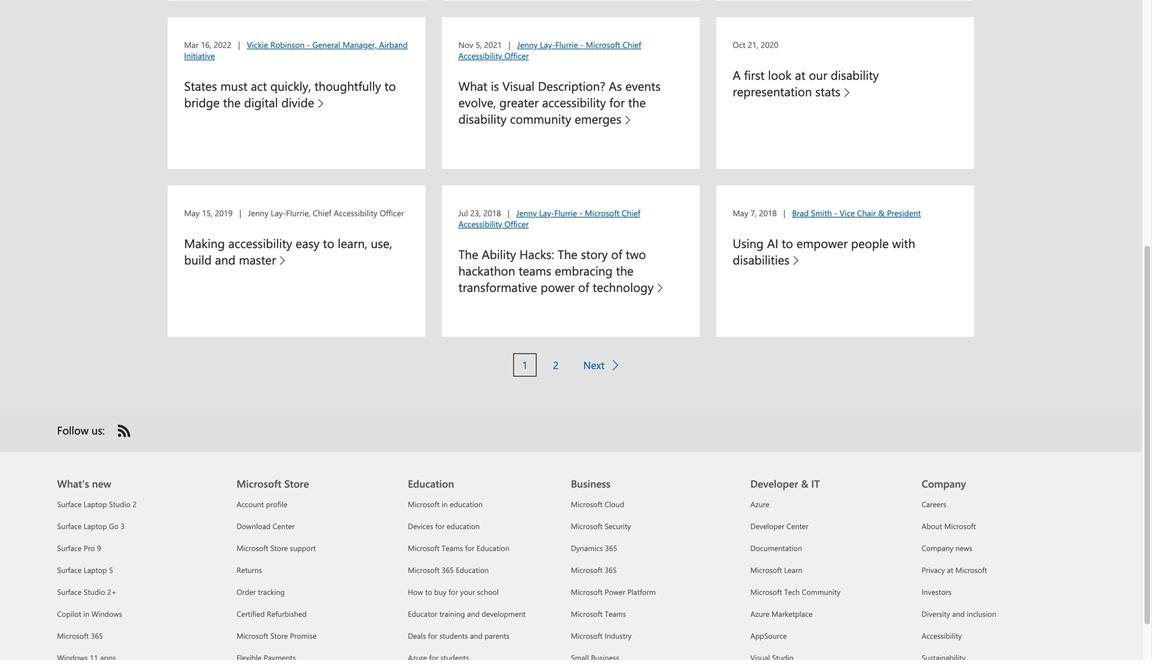 Task type: locate. For each thing, give the bounding box(es) containing it.
0 vertical spatial store
[[284, 477, 309, 491]]

in up devices for education
[[442, 499, 448, 510]]

| left brad
[[784, 207, 786, 218]]

1 horizontal spatial may
[[733, 207, 748, 218]]

1 vertical spatial 2
[[133, 499, 137, 510]]

digital
[[244, 94, 278, 110]]

chair
[[857, 207, 876, 218]]

order
[[237, 587, 256, 597]]

azure up appsource
[[750, 609, 770, 619]]

0 horizontal spatial center
[[273, 521, 295, 532]]

0 vertical spatial company
[[922, 477, 966, 491]]

developer
[[750, 477, 798, 491], [750, 521, 785, 532]]

act
[[251, 78, 267, 94]]

1 center from the left
[[273, 521, 295, 532]]

1 vertical spatial in
[[83, 609, 89, 619]]

returns link
[[237, 565, 262, 576]]

the right as
[[628, 94, 646, 110]]

center for microsoft
[[273, 521, 295, 532]]

2 azure from the top
[[750, 609, 770, 619]]

1 vertical spatial &
[[801, 477, 808, 491]]

store for microsoft store
[[284, 477, 309, 491]]

community
[[802, 587, 841, 597]]

business
[[571, 477, 611, 491]]

to inside footer resource links element
[[425, 587, 432, 597]]

education
[[408, 477, 454, 491], [477, 543, 510, 554], [456, 565, 489, 576]]

0 horizontal spatial may
[[184, 207, 200, 218]]

1 may from the left
[[184, 207, 200, 218]]

365 up how to buy for your school "link"
[[442, 565, 454, 576]]

4 surface from the top
[[57, 565, 82, 576]]

1 surface from the top
[[57, 499, 82, 510]]

jenny right 2019
[[248, 207, 269, 218]]

0 vertical spatial education
[[408, 477, 454, 491]]

2022
[[214, 39, 232, 50]]

divide
[[281, 94, 314, 110]]

and
[[215, 251, 236, 268], [467, 609, 480, 619], [952, 609, 965, 619], [470, 631, 483, 641]]

0 vertical spatial education
[[450, 499, 483, 510]]

account
[[237, 499, 264, 510]]

store up the profile
[[284, 477, 309, 491]]

teams up microsoft 365 education link
[[442, 543, 463, 554]]

0 vertical spatial jenny lay-flurrie - microsoft chief accessibility officer link
[[458, 39, 641, 61]]

2 the from the left
[[558, 246, 578, 262]]

1 vertical spatial studio
[[84, 587, 105, 597]]

center down the profile
[[273, 521, 295, 532]]

0 vertical spatial studio
[[109, 499, 131, 510]]

accessibility inside 'making accessibility easy to learn, use, build and master'
[[228, 235, 292, 251]]

0 horizontal spatial 2018
[[483, 207, 501, 218]]

azure marketplace
[[750, 609, 813, 619]]

what
[[458, 78, 487, 94]]

2 may from the left
[[733, 207, 748, 218]]

0 vertical spatial in
[[442, 499, 448, 510]]

microsoft down dynamics
[[571, 565, 603, 576]]

accessibility
[[458, 50, 502, 61], [334, 207, 377, 218], [458, 218, 502, 229], [922, 631, 962, 641]]

2 laptop from the top
[[84, 521, 107, 532]]

jenny lay-flurrie - microsoft chief accessibility officer link up hacks:
[[458, 207, 640, 229]]

flurrie up the ability hacks: the story of two hackathon teams embracing the transformative power of technology link
[[554, 207, 577, 218]]

microsoft up how
[[408, 565, 440, 576]]

store down certified refurbished
[[270, 631, 288, 641]]

teams for microsoft teams
[[605, 609, 626, 619]]

23,
[[470, 207, 481, 218]]

microsoft store promise
[[237, 631, 317, 641]]

1 vertical spatial accessibility
[[228, 235, 292, 251]]

1 vertical spatial at
[[947, 565, 953, 576]]

students
[[440, 631, 468, 641]]

1 developer from the top
[[750, 477, 798, 491]]

1 company from the top
[[922, 477, 966, 491]]

5 surface from the top
[[57, 587, 82, 597]]

the for evolve,
[[628, 94, 646, 110]]

1 vertical spatial teams
[[605, 609, 626, 619]]

at inside a first look at our disability representation stats
[[795, 67, 806, 83]]

store inside heading
[[284, 477, 309, 491]]

0 horizontal spatial in
[[83, 609, 89, 619]]

in
[[442, 499, 448, 510], [83, 609, 89, 619]]

0 vertical spatial teams
[[442, 543, 463, 554]]

1 vertical spatial of
[[578, 279, 589, 295]]

1 vertical spatial education
[[447, 521, 480, 532]]

jenny lay-flurrie - microsoft chief accessibility officer
[[458, 39, 641, 61], [458, 207, 640, 229]]

accessibility up 'learn,'
[[334, 207, 377, 218]]

how to buy for your school
[[408, 587, 499, 597]]

robinson
[[270, 39, 305, 50]]

surface up copilot at the left
[[57, 587, 82, 597]]

microsoft down copilot at the left
[[57, 631, 89, 641]]

0 horizontal spatial 2
[[133, 499, 137, 510]]

1 horizontal spatial the
[[558, 246, 578, 262]]

lay- for hackathon
[[539, 207, 554, 218]]

disability down the what
[[458, 110, 507, 127]]

for up microsoft 365 education link
[[465, 543, 475, 554]]

1 vertical spatial laptop
[[84, 521, 107, 532]]

2 surface from the top
[[57, 521, 82, 532]]

2018 right 23,
[[483, 207, 501, 218]]

microsoft down download
[[237, 543, 268, 554]]

hacks:
[[519, 246, 554, 262]]

1 jenny lay-flurrie - microsoft chief accessibility officer link from the top
[[458, 39, 641, 61]]

3 surface from the top
[[57, 543, 82, 554]]

| right 2019
[[239, 207, 241, 218]]

company up careers link
[[922, 477, 966, 491]]

0 horizontal spatial disability
[[458, 110, 507, 127]]

thoughtfully
[[315, 78, 381, 94]]

1 vertical spatial developer
[[750, 521, 785, 532]]

the inside the ability hacks: the story of two hackathon teams embracing the transformative power of technology
[[616, 262, 634, 279]]

azure
[[750, 499, 770, 510], [750, 609, 770, 619]]

teams for microsoft teams for education
[[442, 543, 463, 554]]

microsoft 365 down copilot in windows link
[[57, 631, 103, 641]]

1 horizontal spatial 2018
[[759, 207, 777, 218]]

2 inside main content
[[553, 358, 559, 372]]

| for accessibility
[[239, 207, 241, 218]]

developer inside "heading"
[[750, 477, 798, 491]]

main content
[[102, 0, 1040, 410]]

microsoft down news
[[956, 565, 987, 576]]

laptop left 5
[[84, 565, 107, 576]]

for right buy
[[449, 587, 458, 597]]

next link
[[575, 354, 629, 376]]

0 vertical spatial developer
[[750, 477, 798, 491]]

0 vertical spatial at
[[795, 67, 806, 83]]

0 horizontal spatial of
[[578, 279, 589, 295]]

rss subscription image
[[118, 423, 130, 439]]

& right chair
[[878, 207, 885, 218]]

0 horizontal spatial studio
[[84, 587, 105, 597]]

21,
[[748, 39, 759, 50]]

1 2018 from the left
[[483, 207, 501, 218]]

accessibility inside what is visual description? as events evolve, greater accessibility for the disability community emerges
[[542, 94, 606, 110]]

laptop for 5
[[84, 565, 107, 576]]

story
[[581, 246, 608, 262]]

using ai to empower people with disabilities
[[733, 235, 915, 268]]

to inside using ai to empower people with disabilities
[[782, 235, 793, 251]]

may for making accessibility easy to learn, use, build and master
[[184, 207, 200, 218]]

0 horizontal spatial microsoft 365 link
[[57, 631, 103, 641]]

2 inside footer resource links element
[[133, 499, 137, 510]]

making
[[184, 235, 225, 251]]

disability inside a first look at our disability representation stats
[[831, 67, 879, 83]]

microsoft up as
[[586, 39, 620, 50]]

may left 15,
[[184, 207, 200, 218]]

microsoft up devices
[[408, 499, 440, 510]]

education up your
[[456, 565, 489, 576]]

jenny
[[517, 39, 538, 50], [248, 207, 269, 218], [516, 207, 537, 218]]

1 horizontal spatial center
[[787, 521, 809, 532]]

laptop
[[84, 499, 107, 510], [84, 521, 107, 532], [84, 565, 107, 576]]

account profile link
[[237, 499, 287, 510]]

what's new
[[57, 477, 111, 491]]

microsoft learn
[[750, 565, 802, 576]]

us:
[[92, 423, 105, 438]]

company for company news
[[922, 543, 954, 554]]

chief for the ability hacks: the story of two hackathon teams embracing the transformative power of technology
[[622, 207, 640, 218]]

2 down what's new heading at the left
[[133, 499, 137, 510]]

microsoft industry
[[571, 631, 632, 641]]

3 laptop from the top
[[84, 565, 107, 576]]

new
[[92, 477, 111, 491]]

0 vertical spatial microsoft 365
[[571, 565, 617, 576]]

education up microsoft teams for education link
[[447, 521, 480, 532]]

1 horizontal spatial 2
[[553, 358, 559, 372]]

laptop for studio
[[84, 499, 107, 510]]

may 15, 2019 | jenny lay-flurrie, chief accessibility officer
[[184, 207, 404, 218]]

1 azure from the top
[[750, 499, 770, 510]]

officer right 2021
[[505, 50, 529, 61]]

accessibility down diversity
[[922, 631, 962, 641]]

officer for what
[[505, 50, 529, 61]]

build
[[184, 251, 212, 268]]

0 horizontal spatial &
[[801, 477, 808, 491]]

1 horizontal spatial &
[[878, 207, 885, 218]]

-
[[307, 39, 310, 50], [580, 39, 584, 50], [579, 207, 583, 218], [834, 207, 838, 218]]

studio up 3 at the left bottom of page
[[109, 499, 131, 510]]

documentation link
[[750, 543, 802, 554]]

flurrie up description?
[[555, 39, 578, 50]]

365 down copilot in windows link
[[91, 631, 103, 641]]

education for devices for education
[[447, 521, 480, 532]]

1 horizontal spatial microsoft 365 link
[[571, 565, 617, 576]]

accessibility up the ability
[[458, 218, 502, 229]]

| for ai
[[784, 207, 786, 218]]

education up "devices for education" link
[[450, 499, 483, 510]]

jenny right 2021
[[517, 39, 538, 50]]

0 vertical spatial accessibility
[[542, 94, 606, 110]]

surface for surface laptop studio 2
[[57, 499, 82, 510]]

people
[[851, 235, 889, 251]]

education heading
[[408, 452, 563, 494]]

jenny up hacks:
[[516, 207, 537, 218]]

store for microsoft store support
[[270, 543, 288, 554]]

laptop down new
[[84, 499, 107, 510]]

| right 23,
[[508, 207, 510, 218]]

to inside states must act quickly, thoughtfully to bridge the digital divide
[[385, 78, 396, 94]]

dynamics
[[571, 543, 603, 554]]

the
[[223, 94, 241, 110], [628, 94, 646, 110], [616, 262, 634, 279]]

0 vertical spatial azure
[[750, 499, 770, 510]]

the for two
[[616, 262, 634, 279]]

education up microsoft in education link
[[408, 477, 454, 491]]

devices for education
[[408, 521, 480, 532]]

1 vertical spatial company
[[922, 543, 954, 554]]

lay- up description?
[[540, 39, 555, 50]]

privacy at microsoft link
[[922, 565, 987, 576]]

jenny lay-flurrie - microsoft chief accessibility officer link up description?
[[458, 39, 641, 61]]

brad
[[792, 207, 809, 218]]

2 vertical spatial store
[[270, 631, 288, 641]]

jenny lay-flurrie - microsoft chief accessibility officer up hacks:
[[458, 207, 640, 229]]

microsoft industry link
[[571, 631, 632, 641]]

microsoft down certified
[[237, 631, 268, 641]]

jenny lay-flurrie - microsoft chief accessibility officer up description?
[[458, 39, 641, 61]]

microsoft 365 link down copilot in windows link
[[57, 631, 103, 641]]

company inside heading
[[922, 477, 966, 491]]

- left general
[[307, 39, 310, 50]]

1 horizontal spatial accessibility
[[542, 94, 606, 110]]

3
[[121, 521, 125, 532]]

of right power
[[578, 279, 589, 295]]

chief right flurrie,
[[313, 207, 331, 218]]

lay- up hacks:
[[539, 207, 554, 218]]

jenny lay-flurrie - microsoft chief accessibility officer for description?
[[458, 39, 641, 61]]

company up privacy
[[922, 543, 954, 554]]

evolve,
[[458, 94, 496, 110]]

the inside what is visual description? as events evolve, greater accessibility for the disability community emerges
[[628, 94, 646, 110]]

how to buy for your school link
[[408, 587, 499, 597]]

in for windows
[[83, 609, 89, 619]]

the right story
[[616, 262, 634, 279]]

0 vertical spatial 2
[[553, 358, 559, 372]]

may left 7,
[[733, 207, 748, 218]]

visual
[[502, 78, 535, 94]]

2 2018 from the left
[[759, 207, 777, 218]]

of left two
[[611, 246, 622, 262]]

surface laptop go 3 link
[[57, 521, 125, 532]]

center up documentation
[[787, 521, 809, 532]]

at right privacy
[[947, 565, 953, 576]]

1 jenny lay-flurrie - microsoft chief accessibility officer from the top
[[458, 39, 641, 61]]

to right easy on the top
[[323, 235, 334, 251]]

1 vertical spatial disability
[[458, 110, 507, 127]]

2 vertical spatial laptop
[[84, 565, 107, 576]]

365 down security
[[605, 543, 617, 554]]

2020
[[761, 39, 779, 50]]

what is visual description? as events evolve, greater accessibility for the disability community emerges
[[458, 78, 661, 127]]

officer up the ability
[[505, 218, 529, 229]]

chief for what is visual description? as events evolve, greater accessibility for the disability community emerges
[[623, 39, 641, 50]]

for left events
[[609, 94, 625, 110]]

microsoft up news
[[944, 521, 976, 532]]

jenny for what
[[517, 39, 538, 50]]

developer down azure link
[[750, 521, 785, 532]]

states
[[184, 78, 217, 94]]

1 vertical spatial jenny lay-flurrie - microsoft chief accessibility officer
[[458, 207, 640, 229]]

is
[[491, 78, 499, 94]]

disability inside what is visual description? as events evolve, greater accessibility for the disability community emerges
[[458, 110, 507, 127]]

| right 2021
[[509, 39, 511, 50]]

profile
[[266, 499, 287, 510]]

0 vertical spatial jenny lay-flurrie - microsoft chief accessibility officer
[[458, 39, 641, 61]]

1 horizontal spatial at
[[947, 565, 953, 576]]

chief up events
[[623, 39, 641, 50]]

0 horizontal spatial the
[[458, 246, 478, 262]]

laptop for go
[[84, 521, 107, 532]]

microsoft
[[586, 39, 620, 50], [585, 207, 619, 218], [237, 477, 281, 491], [408, 499, 440, 510], [571, 499, 603, 510], [571, 521, 603, 532], [944, 521, 976, 532], [237, 543, 268, 554], [408, 543, 440, 554], [408, 565, 440, 576], [571, 565, 603, 576], [750, 565, 782, 576], [956, 565, 987, 576], [571, 587, 603, 597], [750, 587, 782, 597], [571, 609, 603, 619], [57, 631, 89, 641], [237, 631, 268, 641], [571, 631, 603, 641]]

1 horizontal spatial teams
[[605, 609, 626, 619]]

|
[[238, 39, 240, 50], [509, 39, 511, 50], [239, 207, 241, 218], [508, 207, 510, 218], [784, 207, 786, 218]]

0 horizontal spatial teams
[[442, 543, 463, 554]]

1 the from the left
[[458, 246, 478, 262]]

0 horizontal spatial accessibility
[[228, 235, 292, 251]]

5
[[109, 565, 113, 576]]

mar
[[184, 39, 199, 50]]

to right ai on the right top of the page
[[782, 235, 793, 251]]

2 center from the left
[[787, 521, 809, 532]]

1 horizontal spatial disability
[[831, 67, 879, 83]]

365
[[605, 543, 617, 554], [442, 565, 454, 576], [605, 565, 617, 576], [91, 631, 103, 641]]

at inside footer resource links element
[[947, 565, 953, 576]]

2018 for ai
[[759, 207, 777, 218]]

surface pro 9
[[57, 543, 101, 554]]

brad smith - vice chair & president link
[[792, 207, 921, 218]]

center
[[273, 521, 295, 532], [787, 521, 809, 532]]

0 vertical spatial microsoft 365 link
[[571, 565, 617, 576]]

0 horizontal spatial microsoft 365
[[57, 631, 103, 641]]

2
[[553, 358, 559, 372], [133, 499, 137, 510]]

to left buy
[[425, 587, 432, 597]]

center for developer
[[787, 521, 809, 532]]

in right copilot at the left
[[83, 609, 89, 619]]

the left digital
[[223, 94, 241, 110]]

0 horizontal spatial at
[[795, 67, 806, 83]]

how
[[408, 587, 423, 597]]

and inside 'making accessibility easy to learn, use, build and master'
[[215, 251, 236, 268]]

dynamics 365
[[571, 543, 617, 554]]

& left it
[[801, 477, 808, 491]]

microsoft learn link
[[750, 565, 802, 576]]

2 developer from the top
[[750, 521, 785, 532]]

microsoft down devices
[[408, 543, 440, 554]]

0 vertical spatial laptop
[[84, 499, 107, 510]]

microsoft inside heading
[[237, 477, 281, 491]]

surface for surface pro 9
[[57, 543, 82, 554]]

microsoft up account profile
[[237, 477, 281, 491]]

2 jenny lay-flurrie - microsoft chief accessibility officer from the top
[[458, 207, 640, 229]]

1 laptop from the top
[[84, 499, 107, 510]]

microsoft 365 down dynamics 365 "link" on the bottom of the page
[[571, 565, 617, 576]]

chief up two
[[622, 207, 640, 218]]

educator training and development link
[[408, 609, 526, 619]]

privacy at microsoft
[[922, 565, 987, 576]]

microsoft teams for education
[[408, 543, 510, 554]]

microsoft 365 link down dynamics 365 "link" on the bottom of the page
[[571, 565, 617, 576]]

1 vertical spatial flurrie
[[554, 207, 577, 218]]

and right build
[[215, 251, 236, 268]]

1 horizontal spatial in
[[442, 499, 448, 510]]

vickie robinson - general manager, airband initiative link
[[184, 39, 408, 61]]

educator
[[408, 609, 437, 619]]

airband
[[379, 39, 408, 50]]

1 vertical spatial azure
[[750, 609, 770, 619]]

1 vertical spatial store
[[270, 543, 288, 554]]

2 company from the top
[[922, 543, 954, 554]]

studio left the 2+
[[84, 587, 105, 597]]

0 vertical spatial of
[[611, 246, 622, 262]]

0 vertical spatial disability
[[831, 67, 879, 83]]

at left our
[[795, 67, 806, 83]]

0 vertical spatial flurrie
[[555, 39, 578, 50]]

1 vertical spatial jenny lay-flurrie - microsoft chief accessibility officer link
[[458, 207, 640, 229]]

community
[[510, 110, 571, 127]]

teams down power
[[605, 609, 626, 619]]

privacy
[[922, 565, 945, 576]]

education
[[450, 499, 483, 510], [447, 521, 480, 532]]

| right "2022"
[[238, 39, 240, 50]]

2 jenny lay-flurrie - microsoft chief accessibility officer link from the top
[[458, 207, 640, 229]]



Task type: describe. For each thing, give the bounding box(es) containing it.
may for using ai to empower people with disabilities
[[733, 207, 748, 218]]

hackathon
[[458, 262, 515, 279]]

microsoft up dynamics
[[571, 521, 603, 532]]

jenny lay-flurrie - microsoft chief accessibility officer link for description?
[[458, 39, 641, 61]]

0 vertical spatial &
[[878, 207, 885, 218]]

azure for azure marketplace
[[750, 609, 770, 619]]

lay- up 'making accessibility easy to learn, use, build and master'
[[271, 207, 286, 218]]

5,
[[476, 39, 482, 50]]

school
[[477, 587, 499, 597]]

developer for developer & it
[[750, 477, 798, 491]]

microsoft down documentation
[[750, 565, 782, 576]]

company heading
[[922, 452, 1077, 494]]

accessibility up the what
[[458, 50, 502, 61]]

general
[[312, 39, 340, 50]]

order tracking link
[[237, 587, 285, 597]]

microsoft 365 education link
[[408, 565, 489, 576]]

| for is
[[509, 39, 511, 50]]

business heading
[[571, 452, 734, 494]]

15,
[[202, 207, 213, 218]]

emerges
[[575, 110, 622, 127]]

1 vertical spatial microsoft 365 link
[[57, 631, 103, 641]]

education inside heading
[[408, 477, 454, 491]]

surface for surface studio 2+
[[57, 587, 82, 597]]

diversity and inclusion
[[922, 609, 996, 619]]

2 link
[[545, 354, 567, 376]]

appsource
[[750, 631, 787, 641]]

copilot in windows link
[[57, 609, 122, 619]]

developer for developer center
[[750, 521, 785, 532]]

careers link
[[922, 499, 947, 510]]

parents
[[485, 631, 510, 641]]

2018 for ability
[[483, 207, 501, 218]]

microsoft cloud link
[[571, 499, 624, 510]]

microsoft down the microsoft learn link
[[750, 587, 782, 597]]

flurrie for description?
[[555, 39, 578, 50]]

cloud
[[605, 499, 624, 510]]

surface laptop 5
[[57, 565, 113, 576]]

the inside states must act quickly, thoughtfully to bridge the digital divide
[[223, 94, 241, 110]]

oct
[[733, 39, 746, 50]]

& inside "heading"
[[801, 477, 808, 491]]

| for must
[[238, 39, 240, 50]]

vickie robinson - general manager, airband initiative
[[184, 39, 408, 61]]

16,
[[201, 39, 211, 50]]

developer center link
[[750, 521, 809, 532]]

ability
[[482, 246, 516, 262]]

tech
[[784, 587, 800, 597]]

jenny lay-flurrie - microsoft chief accessibility officer link for the
[[458, 207, 640, 229]]

microsoft store support link
[[237, 543, 316, 554]]

microsoft store
[[237, 477, 309, 491]]

master
[[239, 251, 276, 268]]

microsoft security link
[[571, 521, 631, 532]]

flurrie for the
[[554, 207, 577, 218]]

your
[[460, 587, 475, 597]]

training
[[439, 609, 465, 619]]

surface for surface laptop go 3
[[57, 521, 82, 532]]

easy
[[296, 235, 320, 251]]

about microsoft
[[922, 521, 976, 532]]

surface laptop studio 2 link
[[57, 499, 137, 510]]

use,
[[371, 235, 392, 251]]

copilot
[[57, 609, 81, 619]]

documentation
[[750, 543, 802, 554]]

lay- for greater
[[540, 39, 555, 50]]

1 vertical spatial microsoft 365
[[57, 631, 103, 641]]

- up description?
[[580, 39, 584, 50]]

accessibility inside footer resource links element
[[922, 631, 962, 641]]

microsoft in education
[[408, 499, 483, 510]]

download center link
[[237, 521, 295, 532]]

oct 21, 2020
[[733, 39, 779, 50]]

officer for the
[[505, 218, 529, 229]]

1 horizontal spatial of
[[611, 246, 622, 262]]

surface studio 2+
[[57, 587, 117, 597]]

educator training and development
[[408, 609, 526, 619]]

vickie
[[247, 39, 268, 50]]

surface laptop 5 link
[[57, 565, 113, 576]]

microsoft down "microsoft teams"
[[571, 631, 603, 641]]

what's new heading
[[57, 452, 220, 494]]

microsoft up microsoft teams link
[[571, 587, 603, 597]]

news
[[956, 543, 972, 554]]

store for microsoft store promise
[[270, 631, 288, 641]]

what is visual description? as events evolve, greater accessibility for the disability community emerges link
[[458, 69, 683, 131]]

flurrie,
[[286, 207, 311, 218]]

what's
[[57, 477, 89, 491]]

manager,
[[343, 39, 377, 50]]

7,
[[751, 207, 757, 218]]

a first look at our disability representation stats link
[[733, 58, 958, 103]]

- inside the vickie robinson - general manager, airband initiative
[[307, 39, 310, 50]]

currently on page 1 element
[[513, 354, 537, 377]]

microsoft teams link
[[571, 609, 626, 619]]

azure for azure link
[[750, 499, 770, 510]]

2 vertical spatial education
[[456, 565, 489, 576]]

1 vertical spatial education
[[477, 543, 510, 554]]

| for ability
[[508, 207, 510, 218]]

dynamics 365 link
[[571, 543, 617, 554]]

officer up use,
[[380, 207, 404, 218]]

buy
[[434, 587, 447, 597]]

developer & it heading
[[750, 452, 905, 494]]

main content containing a first look at our disability representation stats
[[102, 0, 1040, 410]]

- up story
[[579, 207, 583, 218]]

ai
[[767, 235, 778, 251]]

power
[[541, 279, 575, 295]]

footer resource links element
[[0, 452, 1142, 660]]

microsoft store heading
[[237, 452, 391, 494]]

1 horizontal spatial studio
[[109, 499, 131, 510]]

microsoft cloud
[[571, 499, 624, 510]]

9
[[97, 543, 101, 554]]

for inside what is visual description? as events evolve, greater accessibility for the disability community emerges
[[609, 94, 625, 110]]

microsoft teams for education link
[[408, 543, 510, 554]]

empower
[[797, 235, 848, 251]]

devices
[[408, 521, 433, 532]]

jenny lay-flurrie - microsoft chief accessibility officer for the
[[458, 207, 640, 229]]

accessibility link
[[922, 631, 962, 641]]

platform
[[627, 587, 656, 597]]

surface for surface laptop 5
[[57, 565, 82, 576]]

microsoft security
[[571, 521, 631, 532]]

and left parents
[[470, 631, 483, 641]]

inclusion
[[967, 609, 996, 619]]

for right deals
[[428, 631, 437, 641]]

bridge
[[184, 94, 220, 110]]

developer & it
[[750, 477, 820, 491]]

deals
[[408, 631, 426, 641]]

365 up microsoft power platform at the bottom
[[605, 565, 617, 576]]

for right devices
[[435, 521, 445, 532]]

- left the vice
[[834, 207, 838, 218]]

go
[[109, 521, 119, 532]]

microsoft store support
[[237, 543, 316, 554]]

and right training
[[467, 609, 480, 619]]

making accessibility easy to learn, use, build and master link
[[184, 227, 409, 271]]

microsoft up story
[[585, 207, 619, 218]]

in for education
[[442, 499, 448, 510]]

learn,
[[338, 235, 367, 251]]

about
[[922, 521, 942, 532]]

1 horizontal spatial microsoft 365
[[571, 565, 617, 576]]

the ability hacks: the story of two hackathon teams embracing the transformative power of technology link
[[458, 238, 683, 299]]

making accessibility easy to learn, use, build and master
[[184, 235, 392, 268]]

education for microsoft in education
[[450, 499, 483, 510]]

transformative
[[458, 279, 537, 295]]

microsoft down 'business'
[[571, 499, 603, 510]]

and right diversity
[[952, 609, 965, 619]]

download
[[237, 521, 271, 532]]

jenny for the
[[516, 207, 537, 218]]

to inside 'making accessibility easy to learn, use, build and master'
[[323, 235, 334, 251]]

company for company
[[922, 477, 966, 491]]

jul 23, 2018 |
[[458, 207, 510, 218]]

vice
[[840, 207, 855, 218]]

microsoft up the microsoft industry link
[[571, 609, 603, 619]]

the ability hacks: the story of two hackathon teams embracing the transformative power of technology
[[458, 246, 654, 295]]

azure marketplace link
[[750, 609, 813, 619]]

microsoft tech community
[[750, 587, 841, 597]]



Task type: vqa. For each thing, say whether or not it's contained in the screenshot.
Educator training and development
yes



